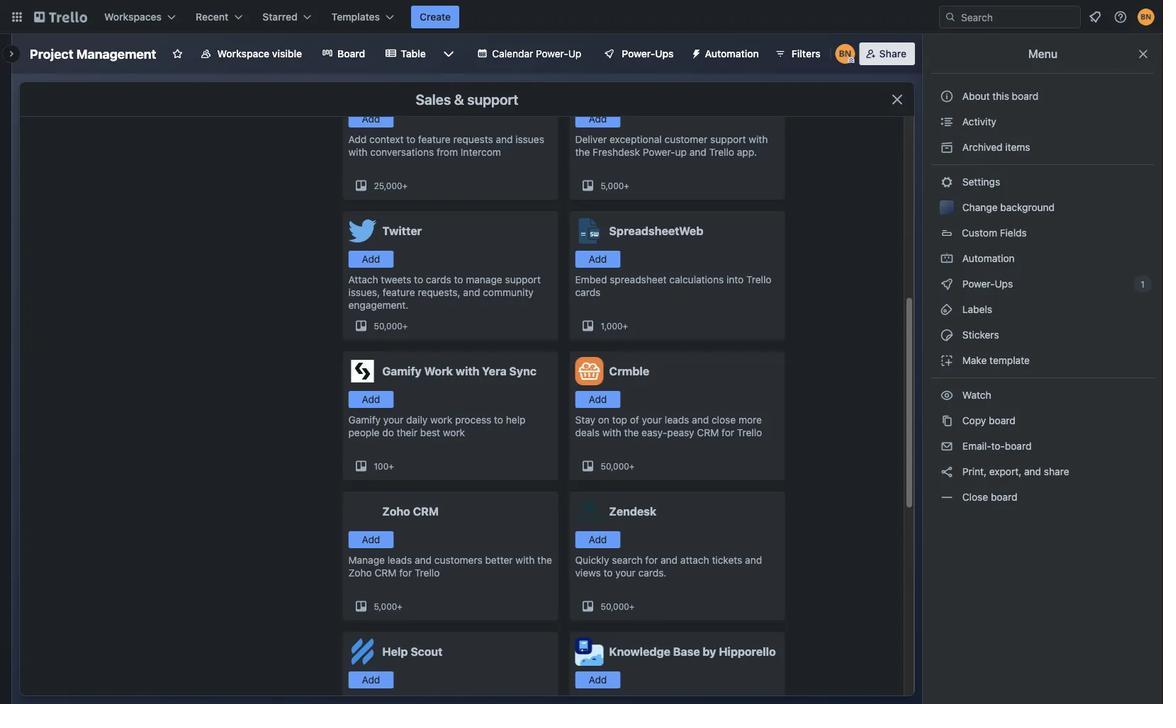 Task type: vqa. For each thing, say whether or not it's contained in the screenshot.


Task type: describe. For each thing, give the bounding box(es) containing it.
make template link
[[932, 350, 1155, 372]]

menu
[[1029, 47, 1058, 61]]

copy board link
[[932, 410, 1155, 433]]

sm image for print, export, and share
[[940, 465, 954, 479]]

add button for zoho crm
[[348, 532, 394, 549]]

primary element
[[0, 0, 1164, 34]]

email-to-board link
[[932, 435, 1155, 458]]

conversations
[[370, 146, 434, 158]]

feature inside add context to feature requests and issues with conversations from intercom
[[418, 134, 451, 145]]

your inside stay on top of your leads and close more deals with the easy-peasy crm for trello
[[642, 414, 662, 426]]

calendar
[[492, 48, 533, 60]]

board link
[[313, 43, 374, 65]]

better
[[485, 555, 513, 567]]

add context to feature requests and issues with conversations from intercom
[[348, 134, 544, 158]]

management
[[76, 46, 156, 61]]

base
[[673, 646, 700, 659]]

and inside attach tweets to cards to manage support issues, feature requests, and community engagement.
[[463, 287, 480, 298]]

1
[[1141, 279, 1145, 289]]

and inside stay on top of your leads and close more deals with the easy-peasy crm for trello
[[692, 414, 709, 426]]

add for knowledge base by hipporello
[[589, 675, 607, 686]]

&
[[454, 91, 464, 107]]

+ for gamify work with yera sync
[[389, 462, 394, 472]]

add button for spreadsheetweb
[[575, 251, 621, 268]]

tickets
[[712, 555, 743, 567]]

add for crmble
[[589, 394, 607, 406]]

calculations
[[670, 274, 724, 286]]

app.
[[737, 146, 757, 158]]

workspace visible
[[217, 48, 302, 60]]

+ for crmble
[[629, 462, 635, 472]]

work
[[424, 365, 453, 378]]

stay
[[575, 414, 596, 426]]

share
[[880, 48, 907, 60]]

sm image for close board
[[940, 491, 954, 505]]

add for gamify work with yera sync
[[362, 394, 380, 406]]

with inside add context to feature requests and issues with conversations from intercom
[[348, 146, 368, 158]]

leads inside manage leads and customers better with the zoho crm for trello
[[388, 555, 412, 567]]

into
[[727, 274, 744, 286]]

1 horizontal spatial automation
[[960, 253, 1015, 264]]

views
[[575, 568, 601, 579]]

0 vertical spatial ben nelson (bennelson96) image
[[1138, 9, 1155, 26]]

sales & support
[[416, 91, 519, 107]]

workspace
[[217, 48, 270, 60]]

+ for zoho crm
[[397, 602, 403, 612]]

recent
[[196, 11, 229, 23]]

filters
[[792, 48, 821, 60]]

best
[[420, 427, 440, 439]]

this
[[993, 90, 1010, 102]]

add for help scout
[[362, 675, 380, 686]]

and inside deliver exceptional customer support with the freshdesk power-up and trello app.
[[690, 146, 707, 158]]

spreadsheet
[[610, 274, 667, 286]]

manage
[[466, 274, 503, 286]]

zoho inside manage leads and customers better with the zoho crm for trello
[[348, 568, 372, 579]]

trello inside stay on top of your leads and close more deals with the easy-peasy crm for trello
[[737, 427, 762, 439]]

1,000
[[601, 321, 623, 331]]

change
[[963, 202, 998, 213]]

sm image for archived items
[[940, 140, 954, 155]]

create button
[[411, 6, 460, 28]]

cards inside embed spreadsheet calculations into trello cards
[[575, 287, 601, 298]]

manage leads and customers better with the zoho crm for trello
[[348, 555, 552, 579]]

1 vertical spatial ben nelson (bennelson96) image
[[836, 44, 856, 64]]

50,000 for crmble
[[601, 462, 629, 472]]

do
[[382, 427, 394, 439]]

sm image for stickers
[[940, 328, 954, 342]]

power-ups button
[[594, 43, 682, 65]]

add button for zendesk
[[575, 532, 621, 549]]

up
[[675, 146, 687, 158]]

stickers link
[[932, 324, 1155, 347]]

automation inside button
[[705, 48, 759, 60]]

the inside manage leads and customers better with the zoho crm for trello
[[538, 555, 552, 567]]

Board name text field
[[23, 43, 163, 65]]

archived items
[[960, 141, 1031, 153]]

support inside attach tweets to cards to manage support issues, feature requests, and community engagement.
[[505, 274, 541, 286]]

quickly
[[575, 555, 609, 567]]

close
[[963, 492, 989, 503]]

starred button
[[254, 6, 320, 28]]

items
[[1006, 141, 1031, 153]]

activity link
[[932, 111, 1155, 133]]

intercom
[[461, 146, 501, 158]]

settings
[[960, 176, 1001, 188]]

requests,
[[418, 287, 461, 298]]

sm image for watch
[[940, 389, 954, 403]]

about this board button
[[932, 85, 1155, 108]]

gamify work with yera sync
[[383, 365, 537, 378]]

workspace visible button
[[192, 43, 311, 65]]

with inside manage leads and customers better with the zoho crm for trello
[[516, 555, 535, 567]]

deals
[[575, 427, 600, 439]]

to right tweets
[[414, 274, 423, 286]]

workspaces button
[[96, 6, 184, 28]]

crm inside stay on top of your leads and close more deals with the easy-peasy crm for trello
[[697, 427, 719, 439]]

and right tickets
[[745, 555, 762, 567]]

automation link
[[932, 247, 1155, 270]]

quickly search for and attach tickets and views to your cards.
[[575, 555, 762, 579]]

close
[[712, 414, 736, 426]]

custom
[[962, 227, 998, 239]]

print,
[[963, 466, 987, 478]]

for inside manage leads and customers better with the zoho crm for trello
[[399, 568, 412, 579]]

sm image for labels
[[940, 303, 954, 317]]

Search field
[[956, 6, 1081, 28]]

customer
[[665, 134, 708, 145]]

sm image for settings
[[940, 175, 954, 189]]

board inside close board 'link'
[[991, 492, 1018, 503]]

add button for help scout
[[348, 672, 394, 689]]

+ for twitter
[[403, 321, 408, 331]]

peasy
[[667, 427, 695, 439]]

board
[[338, 48, 365, 60]]

issues,
[[348, 287, 380, 298]]

add for twitter
[[362, 253, 380, 265]]

stickers
[[960, 329, 999, 341]]

share
[[1044, 466, 1070, 478]]

sm image inside automation button
[[685, 43, 705, 62]]

with inside deliver exceptional customer support with the freshdesk power-up and trello app.
[[749, 134, 768, 145]]

issues
[[516, 134, 544, 145]]

yera
[[482, 365, 507, 378]]

add for spreadsheetweb
[[589, 253, 607, 265]]

sm image for make template
[[940, 354, 954, 368]]

engagement.
[[348, 300, 409, 311]]

your inside gamify your daily work process to help people do their best work
[[383, 414, 404, 426]]

copy
[[963, 415, 987, 427]]

the inside deliver exceptional customer support with the freshdesk power-up and trello app.
[[575, 146, 590, 158]]

power- inside deliver exceptional customer support with the freshdesk power-up and trello app.
[[643, 146, 675, 158]]

50,000 + for twitter
[[374, 321, 408, 331]]

context
[[369, 134, 404, 145]]

and up the cards.
[[661, 555, 678, 567]]

50,000 for twitter
[[374, 321, 403, 331]]

customize views image
[[442, 47, 456, 61]]

100
[[374, 462, 389, 472]]

trello inside manage leads and customers better with the zoho crm for trello
[[415, 568, 440, 579]]

add button up 'context' in the left top of the page
[[348, 111, 394, 128]]

workspaces
[[104, 11, 162, 23]]

on
[[598, 414, 610, 426]]

attach
[[348, 274, 378, 286]]



Task type: locate. For each thing, give the bounding box(es) containing it.
+ down freshdesk
[[624, 181, 630, 191]]

automation left filters button
[[705, 48, 759, 60]]

+
[[402, 181, 408, 191], [624, 181, 630, 191], [403, 321, 408, 331], [623, 321, 628, 331], [389, 462, 394, 472], [629, 462, 635, 472], [397, 602, 403, 612], [629, 602, 635, 612]]

export,
[[990, 466, 1022, 478]]

100 +
[[374, 462, 394, 472]]

this member is an admin of this board. image
[[848, 57, 855, 64]]

5,000 down freshdesk
[[601, 181, 624, 191]]

board down export, at bottom
[[991, 492, 1018, 503]]

0 horizontal spatial for
[[399, 568, 412, 579]]

sm image
[[685, 43, 705, 62], [940, 115, 954, 129], [940, 277, 954, 291], [940, 303, 954, 317], [940, 354, 954, 368], [940, 389, 954, 403], [940, 414, 954, 428], [940, 440, 954, 454], [940, 465, 954, 479], [940, 491, 954, 505]]

sm image for copy board
[[940, 414, 954, 428]]

sync
[[509, 365, 537, 378]]

add button up quickly
[[575, 532, 621, 549]]

trello inside embed spreadsheet calculations into trello cards
[[747, 274, 772, 286]]

and left issues
[[496, 134, 513, 145]]

1 vertical spatial gamify
[[348, 414, 381, 426]]

sm image inside close board 'link'
[[940, 491, 954, 505]]

gamify inside gamify your daily work process to help people do their best work
[[348, 414, 381, 426]]

ben nelson (bennelson96) image right open information menu image
[[1138, 9, 1155, 26]]

templates
[[332, 11, 380, 23]]

ups left automation button at the top of page
[[655, 48, 674, 60]]

twitter
[[383, 224, 422, 238]]

0 notifications image
[[1087, 9, 1104, 26]]

for
[[722, 427, 735, 439], [645, 555, 658, 567], [399, 568, 412, 579]]

1 horizontal spatial crm
[[413, 505, 439, 519]]

for down close
[[722, 427, 735, 439]]

board inside about this board button
[[1012, 90, 1039, 102]]

add button up attach
[[348, 251, 394, 268]]

sm image inside make template link
[[940, 354, 954, 368]]

feature
[[418, 134, 451, 145], [383, 287, 415, 298]]

ups inside button
[[655, 48, 674, 60]]

trello inside deliver exceptional customer support with the freshdesk power-up and trello app.
[[709, 146, 735, 158]]

exceptional
[[610, 134, 662, 145]]

with left yera
[[456, 365, 480, 378]]

5,000 + up help
[[374, 602, 403, 612]]

trello down customers at the bottom left of page
[[415, 568, 440, 579]]

sm image for activity
[[940, 115, 954, 129]]

and inside add context to feature requests and issues with conversations from intercom
[[496, 134, 513, 145]]

0 horizontal spatial the
[[538, 555, 552, 567]]

+ down the do
[[389, 462, 394, 472]]

0 horizontal spatial crm
[[375, 568, 397, 579]]

5,000 up help
[[374, 602, 397, 612]]

2 vertical spatial the
[[538, 555, 552, 567]]

top
[[612, 414, 628, 426]]

activity
[[960, 116, 997, 128]]

with inside stay on top of your leads and close more deals with the easy-peasy crm for trello
[[602, 427, 622, 439]]

1 horizontal spatial ups
[[995, 278, 1013, 290]]

board inside email-to-board 'link'
[[1005, 441, 1032, 452]]

0 vertical spatial feature
[[418, 134, 451, 145]]

board up to-
[[989, 415, 1016, 427]]

visible
[[272, 48, 302, 60]]

50,000 + for crmble
[[601, 462, 635, 472]]

1,000 +
[[601, 321, 628, 331]]

50,000 + down 'top'
[[601, 462, 635, 472]]

0 vertical spatial power-ups
[[622, 48, 674, 60]]

3 sm image from the top
[[940, 252, 954, 266]]

support up community
[[505, 274, 541, 286]]

0 vertical spatial work
[[430, 414, 453, 426]]

the
[[575, 146, 590, 158], [624, 427, 639, 439], [538, 555, 552, 567]]

feature inside attach tweets to cards to manage support issues, feature requests, and community engagement.
[[383, 287, 415, 298]]

sm image inside copy board link
[[940, 414, 954, 428]]

filters button
[[771, 43, 825, 65]]

1 horizontal spatial 5,000 +
[[601, 181, 630, 191]]

1 horizontal spatial power-ups
[[960, 278, 1016, 290]]

search image
[[945, 11, 956, 23]]

2 horizontal spatial for
[[722, 427, 735, 439]]

+ up crmble
[[623, 321, 628, 331]]

sales
[[416, 91, 451, 107]]

1 sm image from the top
[[940, 140, 954, 155]]

add button for twitter
[[348, 251, 394, 268]]

gamify left work
[[383, 365, 422, 378]]

0 vertical spatial automation
[[705, 48, 759, 60]]

and left close
[[692, 414, 709, 426]]

1 vertical spatial feature
[[383, 287, 415, 298]]

cards up requests,
[[426, 274, 452, 286]]

the inside stay on top of your leads and close more deals with the easy-peasy crm for trello
[[624, 427, 639, 439]]

50,000 + down views
[[601, 602, 635, 612]]

1 horizontal spatial ben nelson (bennelson96) image
[[1138, 9, 1155, 26]]

calendar power-up
[[492, 48, 582, 60]]

zoho
[[383, 505, 410, 519], [348, 568, 372, 579]]

star or unstar board image
[[172, 48, 183, 60]]

1 vertical spatial ups
[[995, 278, 1013, 290]]

and inside manage leads and customers better with the zoho crm for trello
[[415, 555, 432, 567]]

for up the cards.
[[645, 555, 658, 567]]

5,000 +
[[601, 181, 630, 191], [374, 602, 403, 612]]

hipporello
[[719, 646, 776, 659]]

up
[[568, 48, 582, 60]]

1 vertical spatial cards
[[575, 287, 601, 298]]

50,000 down views
[[601, 602, 629, 612]]

add inside add context to feature requests and issues with conversations from intercom
[[348, 134, 367, 145]]

0 horizontal spatial power-ups
[[622, 48, 674, 60]]

add for zoho crm
[[362, 534, 380, 546]]

gamify for gamify your daily work process to help people do their best work
[[348, 414, 381, 426]]

for inside stay on top of your leads and close more deals with the easy-peasy crm for trello
[[722, 427, 735, 439]]

leads
[[665, 414, 689, 426], [388, 555, 412, 567]]

your up easy-
[[642, 414, 662, 426]]

make
[[963, 355, 987, 367]]

sm image inside automation link
[[940, 252, 954, 266]]

gamify
[[383, 365, 422, 378], [348, 414, 381, 426]]

cards inside attach tweets to cards to manage support issues, feature requests, and community engagement.
[[426, 274, 452, 286]]

0 horizontal spatial cards
[[426, 274, 452, 286]]

0 horizontal spatial leads
[[388, 555, 412, 567]]

for down "zoho crm"
[[399, 568, 412, 579]]

25,000 +
[[374, 181, 408, 191]]

power-ups
[[622, 48, 674, 60], [960, 278, 1016, 290]]

50,000
[[374, 321, 403, 331], [601, 462, 629, 472], [601, 602, 629, 612]]

feature down tweets
[[383, 287, 415, 298]]

power- right calendar at top left
[[536, 48, 568, 60]]

1 vertical spatial leads
[[388, 555, 412, 567]]

zoho down manage
[[348, 568, 372, 579]]

community
[[483, 287, 534, 298]]

embed spreadsheet calculations into trello cards
[[575, 274, 772, 298]]

crm inside manage leads and customers better with the zoho crm for trello
[[375, 568, 397, 579]]

0 vertical spatial 50,000
[[374, 321, 403, 331]]

crm down close
[[697, 427, 719, 439]]

2 vertical spatial support
[[505, 274, 541, 286]]

0 horizontal spatial gamify
[[348, 414, 381, 426]]

and down the manage
[[463, 287, 480, 298]]

2 vertical spatial 50,000 +
[[601, 602, 635, 612]]

1 vertical spatial for
[[645, 555, 658, 567]]

1 vertical spatial automation
[[960, 253, 1015, 264]]

with up app.
[[749, 134, 768, 145]]

1 vertical spatial work
[[443, 427, 465, 439]]

0 vertical spatial ups
[[655, 48, 674, 60]]

labels
[[960, 304, 993, 316]]

templates button
[[323, 6, 403, 28]]

to inside add context to feature requests and issues with conversations from intercom
[[406, 134, 416, 145]]

1 horizontal spatial gamify
[[383, 365, 422, 378]]

sm image inside stickers link
[[940, 328, 954, 342]]

add button up manage
[[348, 532, 394, 549]]

to up requests,
[[454, 274, 463, 286]]

process
[[455, 414, 492, 426]]

feature up 'from' on the top of page
[[418, 134, 451, 145]]

2 vertical spatial crm
[[375, 568, 397, 579]]

gamify your daily work process to help people do their best work
[[348, 414, 526, 439]]

add button up deliver
[[575, 111, 621, 128]]

change background
[[960, 202, 1055, 213]]

0 vertical spatial cards
[[426, 274, 452, 286]]

4 sm image from the top
[[940, 328, 954, 342]]

ups down automation link
[[995, 278, 1013, 290]]

stay on top of your leads and close more deals with the easy-peasy crm for trello
[[575, 414, 762, 439]]

gamify up people
[[348, 414, 381, 426]]

cards down embed on the top of page
[[575, 287, 601, 298]]

5,000 + down freshdesk
[[601, 181, 630, 191]]

labels link
[[932, 298, 1155, 321]]

to
[[406, 134, 416, 145], [414, 274, 423, 286], [454, 274, 463, 286], [494, 414, 503, 426], [604, 568, 613, 579]]

automation down the custom fields
[[960, 253, 1015, 264]]

sm image
[[940, 140, 954, 155], [940, 175, 954, 189], [940, 252, 954, 266], [940, 328, 954, 342]]

+ for zendesk
[[629, 602, 635, 612]]

sm image for email-to-board
[[940, 440, 954, 454]]

email-to-board
[[960, 441, 1032, 452]]

ben nelson (bennelson96) image right the filters at the top right of page
[[836, 44, 856, 64]]

sm image inside activity link
[[940, 115, 954, 129]]

the right better in the left of the page
[[538, 555, 552, 567]]

table
[[401, 48, 426, 60]]

settings link
[[932, 171, 1155, 194]]

add button for knowledge base by hipporello
[[575, 672, 621, 689]]

0 horizontal spatial ben nelson (bennelson96) image
[[836, 44, 856, 64]]

archived
[[963, 141, 1003, 153]]

0 vertical spatial the
[[575, 146, 590, 158]]

1 horizontal spatial feature
[[418, 134, 451, 145]]

sm image for power-ups
[[940, 277, 954, 291]]

50,000 + down engagement.
[[374, 321, 408, 331]]

zendesk
[[609, 505, 657, 519]]

and right up
[[690, 146, 707, 158]]

2 sm image from the top
[[940, 175, 954, 189]]

+ down conversations
[[402, 181, 408, 191]]

zoho down 100 +
[[383, 505, 410, 519]]

0 vertical spatial 5,000 +
[[601, 181, 630, 191]]

+ up zendesk
[[629, 462, 635, 472]]

gamify for gamify work with yera sync
[[383, 365, 422, 378]]

the down of
[[624, 427, 639, 439]]

0 vertical spatial 50,000 +
[[374, 321, 408, 331]]

about
[[963, 90, 990, 102]]

add button for gamify work with yera sync
[[348, 391, 394, 408]]

support right the &
[[467, 91, 519, 107]]

close board link
[[932, 486, 1155, 509]]

sm image inside watch 'link'
[[940, 389, 954, 403]]

power- down exceptional
[[643, 146, 675, 158]]

starred
[[263, 11, 298, 23]]

scout
[[411, 646, 443, 659]]

0 vertical spatial gamify
[[383, 365, 422, 378]]

1 vertical spatial 50,000
[[601, 462, 629, 472]]

to inside quickly search for and attach tickets and views to your cards.
[[604, 568, 613, 579]]

automation
[[705, 48, 759, 60], [960, 253, 1015, 264]]

2 vertical spatial 50,000
[[601, 602, 629, 612]]

your up the do
[[383, 414, 404, 426]]

deliver
[[575, 134, 607, 145]]

0 horizontal spatial ups
[[655, 48, 674, 60]]

with right better in the left of the page
[[516, 555, 535, 567]]

board up print, export, and share
[[1005, 441, 1032, 452]]

make template
[[960, 355, 1030, 367]]

create
[[420, 11, 451, 23]]

add button up people
[[348, 391, 394, 408]]

and left customers at the bottom left of page
[[415, 555, 432, 567]]

leads right manage
[[388, 555, 412, 567]]

1 horizontal spatial leads
[[665, 414, 689, 426]]

sm image inside the labels link
[[940, 303, 954, 317]]

daily
[[406, 414, 428, 426]]

to up conversations
[[406, 134, 416, 145]]

board inside copy board link
[[989, 415, 1016, 427]]

automation button
[[685, 43, 768, 65]]

power- up labels
[[963, 278, 995, 290]]

50,000 for zendesk
[[601, 602, 629, 612]]

0 horizontal spatial automation
[[705, 48, 759, 60]]

add button up embed on the top of page
[[575, 251, 621, 268]]

0 horizontal spatial zoho
[[348, 568, 372, 579]]

ben nelson (bennelson96) image
[[1138, 9, 1155, 26], [836, 44, 856, 64]]

add button down help
[[348, 672, 394, 689]]

spreadsheetweb
[[609, 224, 704, 238]]

0 vertical spatial crm
[[697, 427, 719, 439]]

and left the share
[[1025, 466, 1042, 478]]

1 horizontal spatial your
[[616, 568, 636, 579]]

sm image inside print, export, and share link
[[940, 465, 954, 479]]

50,000 down 'top'
[[601, 462, 629, 472]]

board right this
[[1012, 90, 1039, 102]]

print, export, and share
[[960, 466, 1070, 478]]

work up best
[[430, 414, 453, 426]]

the down deliver
[[575, 146, 590, 158]]

your down 'search'
[[616, 568, 636, 579]]

project
[[30, 46, 73, 61]]

ups
[[655, 48, 674, 60], [995, 278, 1013, 290]]

0 vertical spatial leads
[[665, 414, 689, 426]]

with down 'top'
[[602, 427, 622, 439]]

embed
[[575, 274, 607, 286]]

0 horizontal spatial 5,000 +
[[374, 602, 403, 612]]

add button down knowledge
[[575, 672, 621, 689]]

support inside deliver exceptional customer support with the freshdesk power-up and trello app.
[[711, 134, 746, 145]]

+ up knowledge
[[629, 602, 635, 612]]

0 vertical spatial zoho
[[383, 505, 410, 519]]

your inside quickly search for and attach tickets and views to your cards.
[[616, 568, 636, 579]]

recent button
[[187, 6, 251, 28]]

support up app.
[[711, 134, 746, 145]]

work down process
[[443, 427, 465, 439]]

with left conversations
[[348, 146, 368, 158]]

1 vertical spatial 5,000
[[374, 602, 397, 612]]

for inside quickly search for and attach tickets and views to your cards.
[[645, 555, 658, 567]]

1 vertical spatial crm
[[413, 505, 439, 519]]

from
[[437, 146, 458, 158]]

power- inside button
[[622, 48, 655, 60]]

1 vertical spatial support
[[711, 134, 746, 145]]

1 horizontal spatial 5,000
[[601, 181, 624, 191]]

1 vertical spatial the
[[624, 427, 639, 439]]

1 horizontal spatial cards
[[575, 287, 601, 298]]

1 vertical spatial 50,000 +
[[601, 462, 635, 472]]

1 vertical spatial power-ups
[[960, 278, 1016, 290]]

table link
[[377, 43, 434, 65]]

1 horizontal spatial for
[[645, 555, 658, 567]]

to right views
[[604, 568, 613, 579]]

2 horizontal spatial crm
[[697, 427, 719, 439]]

50,000 + for zendesk
[[601, 602, 635, 612]]

custom fields
[[962, 227, 1027, 239]]

sm image inside settings link
[[940, 175, 954, 189]]

trello down more
[[737, 427, 762, 439]]

+ for spreadsheetweb
[[623, 321, 628, 331]]

0 horizontal spatial feature
[[383, 287, 415, 298]]

1 horizontal spatial the
[[575, 146, 590, 158]]

open information menu image
[[1114, 10, 1128, 24]]

0 horizontal spatial 5,000
[[374, 602, 397, 612]]

1 vertical spatial zoho
[[348, 568, 372, 579]]

2 horizontal spatial the
[[624, 427, 639, 439]]

email-
[[963, 441, 992, 452]]

back to home image
[[34, 6, 87, 28]]

2 horizontal spatial your
[[642, 414, 662, 426]]

sm image for automation
[[940, 252, 954, 266]]

leads inside stay on top of your leads and close more deals with the easy-peasy crm for trello
[[665, 414, 689, 426]]

attach tweets to cards to manage support issues, feature requests, and community engagement.
[[348, 274, 541, 311]]

search
[[612, 555, 643, 567]]

deliver exceptional customer support with the freshdesk power-up and trello app.
[[575, 134, 768, 158]]

+ up help
[[397, 602, 403, 612]]

sm image inside email-to-board 'link'
[[940, 440, 954, 454]]

0 horizontal spatial your
[[383, 414, 404, 426]]

sm image inside archived items link
[[940, 140, 954, 155]]

50,000 down engagement.
[[374, 321, 403, 331]]

to left help
[[494, 414, 503, 426]]

your
[[383, 414, 404, 426], [642, 414, 662, 426], [616, 568, 636, 579]]

1 horizontal spatial zoho
[[383, 505, 410, 519]]

0 vertical spatial 5,000
[[601, 181, 624, 191]]

add for zendesk
[[589, 534, 607, 546]]

add button
[[348, 111, 394, 128], [575, 111, 621, 128], [348, 251, 394, 268], [575, 251, 621, 268], [348, 391, 394, 408], [575, 391, 621, 408], [348, 532, 394, 549], [575, 532, 621, 549], [348, 672, 394, 689], [575, 672, 621, 689]]

power-ups inside button
[[622, 48, 674, 60]]

+ down engagement.
[[403, 321, 408, 331]]

print, export, and share link
[[932, 461, 1155, 484]]

and
[[496, 134, 513, 145], [690, 146, 707, 158], [463, 287, 480, 298], [692, 414, 709, 426], [1025, 466, 1042, 478], [415, 555, 432, 567], [661, 555, 678, 567], [745, 555, 762, 567]]

crm down manage
[[375, 568, 397, 579]]

2 vertical spatial for
[[399, 568, 412, 579]]

crmble
[[609, 365, 650, 378]]

power- right up
[[622, 48, 655, 60]]

crm up customers at the bottom left of page
[[413, 505, 439, 519]]

add button up on
[[575, 391, 621, 408]]

trello left app.
[[709, 146, 735, 158]]

add button for crmble
[[575, 391, 621, 408]]

trello right "into"
[[747, 274, 772, 286]]

customers
[[435, 555, 483, 567]]

manage
[[348, 555, 385, 567]]

0 vertical spatial for
[[722, 427, 735, 439]]

by
[[703, 646, 716, 659]]

leads up peasy
[[665, 414, 689, 426]]

1 vertical spatial 5,000 +
[[374, 602, 403, 612]]

0 vertical spatial support
[[467, 91, 519, 107]]

to inside gamify your daily work process to help people do their best work
[[494, 414, 503, 426]]



